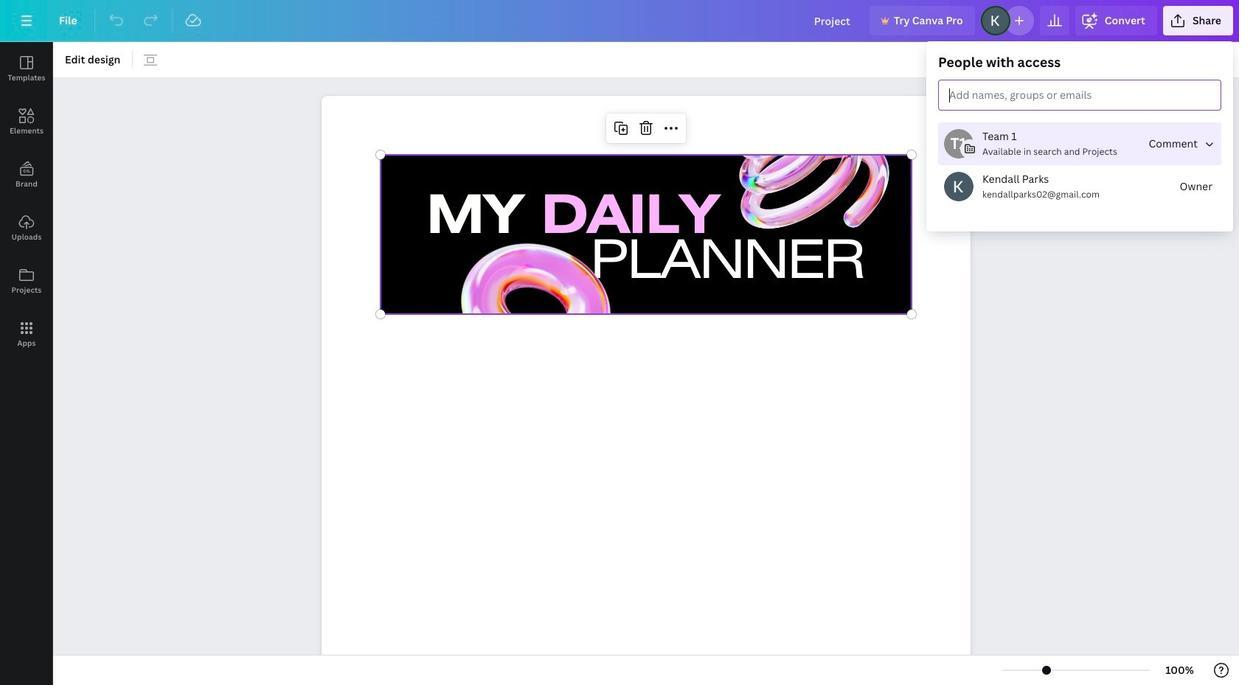 Task type: vqa. For each thing, say whether or not it's contained in the screenshot.
Add Names, Groups Or Emails text field
yes



Task type: locate. For each thing, give the bounding box(es) containing it.
group
[[938, 53, 1222, 220]]

Can comment button
[[1143, 129, 1222, 159]]

side panel tab list
[[0, 42, 53, 361]]

team 1 image
[[944, 129, 974, 159]]

None text field
[[322, 88, 971, 685]]



Task type: describe. For each thing, give the bounding box(es) containing it.
main menu bar
[[0, 0, 1239, 42]]

team 1 element
[[944, 129, 974, 159]]

Zoom button
[[1156, 659, 1204, 682]]

Add names, groups or emails text field
[[944, 85, 1092, 106]]

Design title text field
[[803, 6, 864, 35]]



